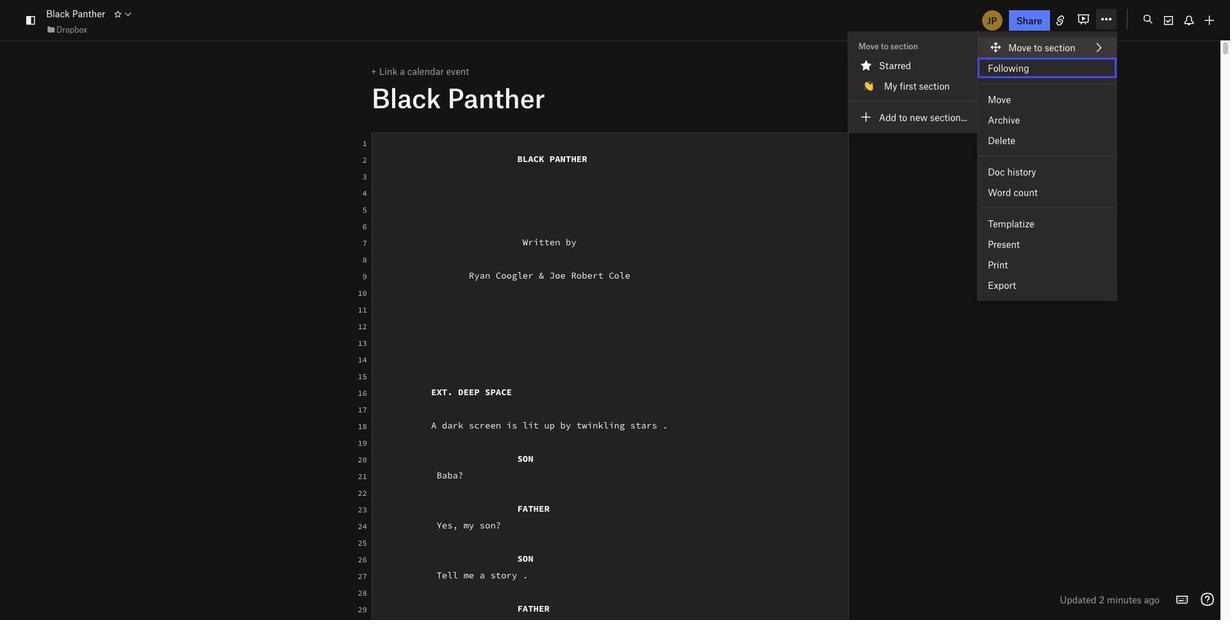 Task type: vqa. For each thing, say whether or not it's contained in the screenshot.
files in the "link"
no



Task type: describe. For each thing, give the bounding box(es) containing it.
my first section
[[884, 80, 950, 92]]

move inside button
[[988, 94, 1011, 105]]

present button
[[978, 234, 1117, 254]]

to for the move to section menu item
[[1034, 42, 1042, 53]]

&
[[539, 270, 544, 281]]

0 vertical spatial by
[[566, 236, 576, 248]]

add to new section... menu item
[[848, 107, 978, 127]]

word count button
[[978, 182, 1117, 202]]

dropbox
[[56, 24, 87, 34]]

0 horizontal spatial to
[[881, 41, 889, 51]]

print button
[[978, 254, 1117, 275]]

waving hand image
[[864, 81, 874, 91]]

archive button
[[978, 110, 1117, 130]]

0 horizontal spatial move to section
[[858, 41, 918, 51]]

move button
[[978, 89, 1117, 110]]

present
[[988, 238, 1020, 250]]

delete button
[[978, 130, 1117, 151]]

delete
[[988, 135, 1016, 146]]

new
[[910, 111, 928, 123]]

robert
[[571, 270, 603, 281]]

1 horizontal spatial black
[[372, 81, 441, 113]]

is
[[507, 420, 517, 431]]

father yes, my son?
[[377, 503, 550, 531]]

0 horizontal spatial section
[[890, 41, 918, 51]]

cole
[[609, 270, 630, 281]]

doc history
[[988, 166, 1036, 177]]

add
[[879, 111, 897, 123]]

section for the move to section menu item
[[1045, 42, 1076, 53]]

minutes
[[1107, 594, 1142, 605]]

black panther link
[[46, 7, 105, 21]]

section for "my first section" menu item on the top right
[[919, 80, 950, 92]]

a
[[480, 570, 485, 581]]

ago
[[1144, 594, 1160, 605]]

my
[[463, 520, 474, 531]]

section...
[[930, 111, 967, 123]]

templatize
[[988, 218, 1035, 229]]

screen
[[469, 420, 501, 431]]

black panther
[[377, 153, 587, 165]]

stars
[[630, 420, 657, 431]]

menu containing starred
[[848, 32, 978, 133]]

father for father
[[377, 603, 550, 614]]

1 horizontal spatial .
[[663, 420, 668, 431]]

a
[[431, 420, 437, 431]]

share
[[1016, 14, 1042, 26]]

deep
[[458, 386, 480, 398]]

yes,
[[437, 520, 458, 531]]

to for add to new section... menu item
[[899, 111, 907, 123]]

updated 2 minutes ago
[[1060, 594, 1160, 605]]

export button
[[978, 275, 1117, 295]]



Task type: locate. For each thing, give the bounding box(es) containing it.
father
[[517, 503, 550, 514], [377, 603, 550, 614]]

1 horizontal spatial menu
[[978, 32, 1117, 300]]

1 vertical spatial black
[[372, 81, 441, 113]]

.
[[663, 420, 668, 431], [523, 570, 528, 581]]

a dark screen is lit up by twinkling stars .
[[377, 420, 668, 431]]

1 vertical spatial .
[[523, 570, 528, 581]]

2 menu from the left
[[978, 32, 1117, 300]]

lit
[[523, 420, 539, 431]]

son down a dark screen is lit up by twinkling stars .
[[517, 453, 533, 464]]

menu
[[848, 32, 978, 133], [978, 32, 1117, 300]]

. right story
[[523, 570, 528, 581]]

print
[[988, 259, 1008, 270]]

0 vertical spatial black
[[46, 8, 70, 19]]

2 horizontal spatial to
[[1034, 42, 1042, 53]]

0 horizontal spatial .
[[523, 570, 528, 581]]

panther
[[550, 153, 587, 165]]

move up starred
[[858, 41, 879, 51]]

0 vertical spatial .
[[663, 420, 668, 431]]

2 son from the top
[[517, 553, 533, 564]]

. inside son tell me a story .
[[523, 570, 528, 581]]

2
[[1099, 594, 1105, 605]]

section
[[890, 41, 918, 51], [1045, 42, 1076, 53], [919, 80, 950, 92]]

ext.
[[431, 386, 453, 398]]

panther
[[72, 8, 105, 19], [447, 81, 545, 113]]

son inside the son baba?
[[517, 453, 533, 464]]

following
[[988, 62, 1029, 74]]

son?
[[480, 520, 501, 531]]

1 horizontal spatial panther
[[447, 81, 545, 113]]

my
[[884, 80, 897, 92]]

1 horizontal spatial black panther
[[372, 81, 545, 113]]

count
[[1014, 186, 1038, 198]]

by right written
[[566, 236, 576, 248]]

move to section up starred
[[858, 41, 918, 51]]

to up starred
[[881, 41, 889, 51]]

written
[[523, 236, 560, 248]]

section right first
[[919, 80, 950, 92]]

son for son baba?
[[517, 453, 533, 464]]

move up following
[[1008, 42, 1031, 53]]

first
[[900, 80, 917, 92]]

son up story
[[517, 553, 533, 564]]

dark
[[442, 420, 463, 431]]

me
[[463, 570, 474, 581]]

panther up "dropbox"
[[72, 8, 105, 19]]

written by
[[377, 236, 582, 248]]

black
[[46, 8, 70, 19], [372, 81, 441, 113]]

1 vertical spatial son
[[517, 553, 533, 564]]

to
[[881, 41, 889, 51], [1034, 42, 1042, 53], [899, 111, 907, 123]]

move
[[858, 41, 879, 51], [1008, 42, 1031, 53], [988, 94, 1011, 105]]

section up following button
[[1045, 42, 1076, 53]]

doc
[[988, 166, 1005, 177]]

starred menu item
[[848, 55, 978, 76]]

ryan coogler & joe robert cole
[[377, 270, 630, 281]]

starred
[[879, 60, 911, 71]]

space
[[485, 386, 512, 398]]

share button
[[1009, 10, 1050, 30]]

move to section
[[858, 41, 918, 51], [1008, 42, 1076, 53]]

1 son from the top
[[517, 453, 533, 464]]

son tell me a story .
[[377, 553, 533, 581]]

baba?
[[437, 470, 463, 481]]

son
[[517, 453, 533, 464], [517, 553, 533, 564]]

ext. deep space
[[377, 386, 512, 398]]

dropbox link
[[46, 23, 87, 36]]

section inside "my first section" menu item
[[919, 80, 950, 92]]

move to section up following button
[[1008, 42, 1076, 53]]

to right add
[[899, 111, 907, 123]]

. right stars
[[663, 420, 668, 431]]

son for son tell me a story .
[[517, 553, 533, 564]]

father inside father yes, my son?
[[517, 503, 550, 514]]

coogler
[[496, 270, 533, 281]]

archive
[[988, 114, 1020, 126]]

0 vertical spatial father
[[517, 503, 550, 514]]

0 vertical spatial son
[[517, 453, 533, 464]]

move up archive
[[988, 94, 1011, 105]]

menu containing move to section
[[978, 32, 1117, 300]]

templatize button
[[978, 213, 1117, 234]]

my first section menu item
[[848, 76, 978, 96]]

0 vertical spatial black panther
[[46, 8, 105, 19]]

by right up
[[560, 420, 571, 431]]

updated
[[1060, 594, 1097, 605]]

move inside menu item
[[1008, 42, 1031, 53]]

1 vertical spatial father
[[377, 603, 550, 614]]

1 horizontal spatial move to section
[[1008, 42, 1076, 53]]

tell
[[437, 570, 458, 581]]

move to section menu item
[[978, 37, 1117, 58]]

ryan
[[469, 270, 490, 281]]

1 vertical spatial panther
[[447, 81, 545, 113]]

jp
[[987, 14, 997, 26]]

1 vertical spatial by
[[560, 420, 571, 431]]

1 horizontal spatial to
[[899, 111, 907, 123]]

son baba?
[[377, 453, 533, 481]]

1 vertical spatial black panther
[[372, 81, 545, 113]]

word count
[[988, 186, 1038, 198]]

twinkling
[[576, 420, 625, 431]]

by
[[566, 236, 576, 248], [560, 420, 571, 431]]

add to new section...
[[879, 111, 967, 123]]

son inside son tell me a story .
[[517, 553, 533, 564]]

story
[[490, 570, 517, 581]]

1 horizontal spatial section
[[919, 80, 950, 92]]

joe
[[550, 270, 566, 281]]

0 horizontal spatial menu
[[848, 32, 978, 133]]

0 vertical spatial panther
[[72, 8, 105, 19]]

word
[[988, 186, 1011, 198]]

2 horizontal spatial section
[[1045, 42, 1076, 53]]

move to section inside menu item
[[1008, 42, 1076, 53]]

panther up black panther
[[447, 81, 545, 113]]

0 horizontal spatial black panther
[[46, 8, 105, 19]]

export
[[988, 279, 1016, 291]]

section up starred menu item
[[890, 41, 918, 51]]

section inside the move to section menu item
[[1045, 42, 1076, 53]]

father for father yes, my son?
[[517, 503, 550, 514]]

1 menu from the left
[[848, 32, 978, 133]]

to up following button
[[1034, 42, 1042, 53]]

black panther
[[46, 8, 105, 19], [372, 81, 545, 113]]

black
[[517, 153, 544, 165]]

0 horizontal spatial panther
[[72, 8, 105, 19]]

jp button
[[981, 9, 1004, 32]]

history
[[1007, 166, 1036, 177]]

following button
[[978, 58, 1117, 78]]

up
[[544, 420, 555, 431]]

0 horizontal spatial black
[[46, 8, 70, 19]]

doc history button
[[978, 161, 1117, 182]]



